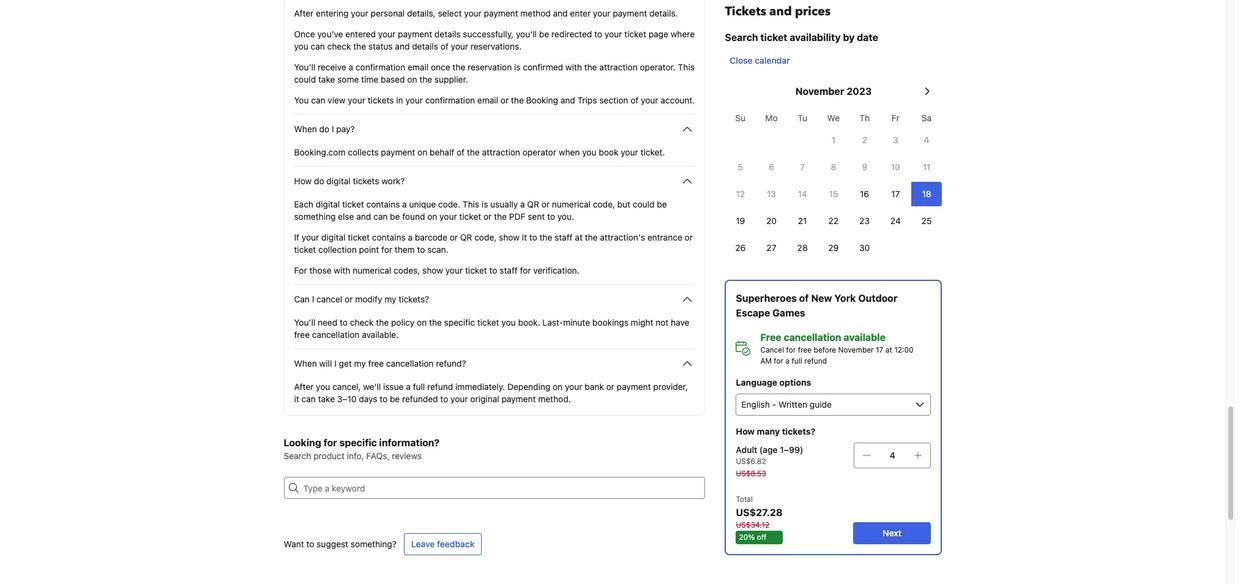 Task type: describe. For each thing, give the bounding box(es) containing it.
your down immediately.
[[451, 394, 468, 404]]

the down once
[[420, 74, 432, 85]]

do for how
[[314, 176, 324, 186]]

code.
[[438, 199, 461, 209]]

entrance
[[648, 232, 683, 243]]

trips
[[578, 95, 597, 105]]

or up 'sent'
[[542, 199, 550, 209]]

your right in
[[406, 95, 423, 105]]

be up the entrance
[[657, 199, 667, 209]]

digital inside each digital ticket contains a unique code. this is usually a qr or numerical code, but could be something else and can be found on your ticket or the pdf sent to you.
[[316, 199, 340, 209]]

1 vertical spatial 4
[[890, 450, 896, 461]]

payment up successfully,
[[484, 8, 518, 18]]

can inside "once you've entered your payment details successfully, you'll be redirected to your ticket page where you can check the status and details of your reservations."
[[311, 41, 325, 51]]

take inside you'll receive a confirmation email once the reservation is confirmed with the attraction operator. this could take some time based on the supplier.
[[318, 74, 335, 85]]

payment down depending on the bottom of page
[[502, 394, 536, 404]]

once you've entered your payment details successfully, you'll be redirected to your ticket page where you can check the status and details of your reservations.
[[294, 29, 695, 51]]

2
[[863, 135, 868, 145]]

specific inside looking for specific information? search product info, faqs, reviews
[[340, 437, 377, 448]]

minute
[[563, 317, 590, 328]]

10 November 2023 checkbox
[[881, 155, 912, 179]]

attraction's
[[600, 232, 645, 243]]

11 November 2023 checkbox
[[912, 155, 943, 179]]

cancellation inside free cancellation available cancel for free before november 17 at 12:00 am for a full refund
[[784, 332, 842, 343]]

digital for do
[[327, 176, 351, 186]]

your inside each digital ticket contains a unique code. this is usually a qr or numerical code, but could be something else and can be found on your ticket or the pdf sent to you.
[[440, 211, 457, 222]]

you inside after you cancel, we'll issue a full refund immediately. depending on your bank or payment provider, it can take 3–10 days to be refunded to your original payment method.
[[316, 382, 330, 392]]

at inside if your digital ticket contains a barcode or qr code, show it to the staff at the attraction's entrance or ticket collection point for them to scan.
[[575, 232, 583, 243]]

your right the select
[[464, 8, 482, 18]]

view
[[328, 95, 346, 105]]

your down scan.
[[446, 265, 463, 276]]

it inside after you cancel, we'll issue a full refund immediately. depending on your bank or payment provider, it can take 3–10 days to be refunded to your original payment method.
[[294, 394, 299, 404]]

a up "pdf"
[[521, 199, 525, 209]]

scan.
[[428, 244, 449, 255]]

staff inside if your digital ticket contains a barcode or qr code, show it to the staff at the attraction's entrance or ticket collection point for them to scan.
[[555, 232, 573, 243]]

it inside if your digital ticket contains a barcode or qr code, show it to the staff at the attraction's entrance or ticket collection point for them to scan.
[[522, 232, 527, 243]]

8 November 2023 checkbox
[[819, 155, 850, 179]]

sa
[[922, 113, 932, 123]]

and inside each digital ticket contains a unique code. this is usually a qr or numerical code, but could be something else and can be found on your ticket or the pdf sent to you.
[[357, 211, 371, 222]]

to down if your digital ticket contains a barcode or qr code, show it to the staff at the attraction's entrance or ticket collection point for them to scan.
[[490, 265, 498, 276]]

the down 'sent'
[[540, 232, 553, 243]]

the right policy
[[429, 317, 442, 328]]

immediately.
[[456, 382, 505, 392]]

based
[[381, 74, 405, 85]]

grid containing su
[[725, 106, 943, 260]]

3 November 2023 checkbox
[[881, 128, 912, 152]]

1 horizontal spatial my
[[385, 294, 397, 304]]

want to suggest something?
[[284, 539, 397, 549]]

successfully,
[[463, 29, 514, 39]]

how do digital tickets work? button
[[294, 174, 695, 189]]

to right want
[[307, 539, 314, 549]]

19 November 2023 checkbox
[[725, 209, 756, 233]]

the left attraction's
[[585, 232, 598, 243]]

you'll receive a confirmation email once the reservation is confirmed with the attraction operator. this could take some time based on the supplier.
[[294, 62, 695, 85]]

0 horizontal spatial attraction
[[482, 147, 521, 157]]

to inside the you'll need to check the policy on the specific ticket you book. last-minute bookings might not have free cancellation available.
[[340, 317, 348, 328]]

15 November 2023 checkbox
[[819, 182, 850, 206]]

many
[[757, 426, 780, 437]]

and left prices
[[770, 3, 792, 20]]

1 vertical spatial email
[[478, 95, 499, 105]]

confirmed
[[523, 62, 563, 72]]

27
[[767, 243, 777, 253]]

0 vertical spatial tickets
[[368, 95, 394, 105]]

2023
[[847, 86, 872, 97]]

of inside "once you've entered your payment details successfully, you'll be redirected to your ticket page where you can check the status and details of your reservations."
[[441, 41, 449, 51]]

cancel,
[[333, 382, 361, 392]]

Type a keyword field
[[299, 477, 706, 499]]

how for how do digital tickets work?
[[294, 176, 312, 186]]

when for when will i get my free cancellation refund?
[[294, 358, 317, 369]]

outdoor
[[859, 293, 898, 304]]

november inside free cancellation available cancel for free before november 17 at 12:00 am for a full refund
[[839, 345, 874, 355]]

you
[[294, 95, 309, 105]]

details.
[[650, 8, 678, 18]]

a inside you'll receive a confirmation email once the reservation is confirmed with the attraction operator. this could take some time based on the supplier.
[[349, 62, 353, 72]]

the left booking
[[511, 95, 524, 105]]

for right am
[[774, 356, 784, 366]]

3
[[894, 135, 899, 145]]

1 vertical spatial show
[[423, 265, 443, 276]]

codes,
[[394, 265, 420, 276]]

is for this
[[482, 199, 488, 209]]

18 November 2023 checkbox
[[912, 182, 943, 206]]

this inside you'll receive a confirmation email once the reservation is confirmed with the attraction operator. this could take some time based on the supplier.
[[678, 62, 695, 72]]

some
[[338, 74, 359, 85]]

numerical inside each digital ticket contains a unique code. this is usually a qr or numerical code, but could be something else and can be found on your ticket or the pdf sent to you.
[[552, 199, 591, 209]]

payment inside "once you've entered your payment details successfully, you'll be redirected to your ticket page where you can check the status and details of your reservations."
[[398, 29, 432, 39]]

each digital ticket contains a unique code. this is usually a qr or numerical code, but could be something else and can be found on your ticket or the pdf sent to you.
[[294, 199, 667, 222]]

or inside after you cancel, we'll issue a full refund immediately. depending on your bank or payment provider, it can take 3–10 days to be refunded to your original payment method.
[[607, 382, 615, 392]]

enter
[[570, 8, 591, 18]]

qr inside if your digital ticket contains a barcode or qr code, show it to the staff at the attraction's entrance or ticket collection point for them to scan.
[[460, 232, 472, 243]]

on inside the you'll need to check the policy on the specific ticket you book. last-minute bookings might not have free cancellation available.
[[417, 317, 427, 328]]

to down barcode
[[417, 244, 425, 255]]

and left trips
[[561, 95, 576, 105]]

payment left provider,
[[617, 382, 651, 392]]

when for when do i pay?
[[294, 124, 317, 134]]

in
[[396, 95, 403, 105]]

with inside the how do digital tickets work? element
[[334, 265, 351, 276]]

your down successfully,
[[451, 41, 469, 51]]

for
[[294, 265, 307, 276]]

else
[[338, 211, 354, 222]]

15
[[829, 189, 839, 199]]

looking
[[284, 437, 321, 448]]

you'll
[[294, 62, 316, 72]]

is for reservation
[[514, 62, 521, 72]]

a inside after you cancel, we'll issue a full refund immediately. depending on your bank or payment provider, it can take 3–10 days to be refunded to your original payment method.
[[406, 382, 411, 392]]

and inside "once you've entered your payment details successfully, you'll be redirected to your ticket page where you can check the status and details of your reservations."
[[395, 41, 410, 51]]

new
[[812, 293, 833, 304]]

payment left details.
[[613, 8, 647, 18]]

not
[[656, 317, 669, 328]]

last-
[[543, 317, 563, 328]]

section
[[600, 95, 629, 105]]

have
[[671, 317, 690, 328]]

14
[[798, 189, 808, 199]]

7 November 2023 checkbox
[[787, 155, 819, 179]]

at inside free cancellation available cancel for free before november 17 at 12:00 am for a full refund
[[886, 345, 893, 355]]

your right view at the top of page
[[348, 95, 366, 105]]

code, inside each digital ticket contains a unique code. this is usually a qr or numerical code, but could be something else and can be found on your ticket or the pdf sent to you.
[[593, 199, 615, 209]]

after entering your personal details, select your payment method and enter your payment details.
[[294, 8, 678, 18]]

book
[[599, 147, 619, 157]]

to inside "once you've entered your payment details successfully, you'll be redirected to your ticket page where you can check the status and details of your reservations."
[[595, 29, 603, 39]]

you'll
[[516, 29, 537, 39]]

your right redirected at the top of page
[[605, 29, 622, 39]]

0 horizontal spatial numerical
[[353, 265, 392, 276]]

search ticket availability by date
[[725, 32, 879, 43]]

13
[[767, 189, 777, 199]]

can i cancel or modify my tickets? button
[[294, 292, 695, 307]]

booking
[[526, 95, 559, 105]]

25
[[922, 216, 932, 226]]

unique
[[409, 199, 436, 209]]

will
[[319, 358, 332, 369]]

when will i get my free cancellation refund?
[[294, 358, 466, 369]]

of right section
[[631, 95, 639, 105]]

before
[[814, 345, 837, 355]]

page
[[649, 29, 669, 39]]

your right book
[[621, 147, 639, 157]]

when
[[559, 147, 580, 157]]

or right the entrance
[[685, 232, 693, 243]]

of right behalf
[[457, 147, 465, 157]]

to right refunded on the left bottom
[[441, 394, 448, 404]]

tickets? inside dropdown button
[[399, 294, 429, 304]]

1 horizontal spatial search
[[725, 32, 759, 43]]

17 inside free cancellation available cancel for free before november 17 at 12:00 am for a full refund
[[876, 345, 884, 355]]

you can view your tickets in your confirmation email or the booking and trips section of your account.
[[294, 95, 695, 105]]

ticket up point
[[348, 232, 370, 243]]

to right days
[[380, 394, 388, 404]]

13 November 2023 checkbox
[[756, 182, 787, 206]]

how for how many tickets?
[[736, 426, 755, 437]]

how do digital tickets work?
[[294, 176, 405, 186]]

ticket.
[[641, 147, 665, 157]]

available.
[[362, 329, 399, 340]]

information?
[[379, 437, 440, 448]]

check inside the you'll need to check the policy on the specific ticket you book. last-minute bookings might not have free cancellation available.
[[350, 317, 374, 328]]

qr inside each digital ticket contains a unique code. this is usually a qr or numerical code, but could be something else and can be found on your ticket or the pdf sent to you.
[[527, 199, 540, 209]]

or inside dropdown button
[[345, 294, 353, 304]]

original
[[471, 394, 500, 404]]

issue
[[383, 382, 404, 392]]

1 vertical spatial confirmation
[[425, 95, 475, 105]]

after you cancel, we'll issue a full refund immediately. depending on your bank or payment provider, it can take 3–10 days to be refunded to your original payment method.
[[294, 382, 688, 404]]

a up found
[[402, 199, 407, 209]]

once
[[294, 29, 315, 39]]

am
[[761, 356, 772, 366]]

how many tickets?
[[736, 426, 816, 437]]

18
[[923, 189, 932, 199]]

can
[[294, 294, 310, 304]]

modify
[[355, 294, 382, 304]]

1–99)
[[780, 445, 804, 455]]

7
[[801, 162, 805, 172]]

tickets inside dropdown button
[[353, 176, 379, 186]]

28
[[798, 243, 808, 253]]

full inside free cancellation available cancel for free before november 17 at 12:00 am for a full refund
[[792, 356, 803, 366]]

ticket inside the you'll need to check the policy on the specific ticket you book. last-minute bookings might not have free cancellation available.
[[478, 317, 499, 328]]

york
[[835, 293, 856, 304]]

if
[[294, 232, 299, 243]]

us$8.53
[[736, 469, 767, 478]]

be left found
[[390, 211, 400, 222]]

of inside superheroes of new york outdoor escape games
[[800, 293, 809, 304]]

superheroes of new york outdoor escape games
[[736, 293, 898, 318]]

8
[[831, 162, 837, 172]]

on inside each digital ticket contains a unique code. this is usually a qr or numerical code, but could be something else and can be found on your ticket or the pdf sent to you.
[[428, 211, 437, 222]]

your up the entered on the top left of the page
[[351, 8, 369, 18]]

18 cell
[[912, 179, 943, 206]]

refund inside free cancellation available cancel for free before november 17 at 12:00 am for a full refund
[[805, 356, 828, 366]]

20 November 2023 checkbox
[[756, 209, 787, 233]]

full inside after you cancel, we'll issue a full refund immediately. depending on your bank or payment provider, it can take 3–10 days to be refunded to your original payment method.
[[413, 382, 425, 392]]

collects
[[348, 147, 379, 157]]

looking for specific information? search product info, faqs, reviews
[[284, 437, 440, 461]]

26 November 2023 checkbox
[[725, 236, 756, 260]]

close
[[730, 55, 753, 66]]

ticket down if
[[294, 244, 316, 255]]

for inside if your digital ticket contains a barcode or qr code, show it to the staff at the attraction's entrance or ticket collection point for them to scan.
[[382, 244, 393, 255]]

found
[[402, 211, 425, 222]]

your up status
[[378, 29, 396, 39]]

or right barcode
[[450, 232, 458, 243]]

select
[[438, 8, 462, 18]]

12
[[736, 189, 745, 199]]

booking.com collects payment on behalf of the attraction operator when you book your ticket.
[[294, 147, 665, 157]]

attraction inside you'll receive a confirmation email once the reservation is confirmed with the attraction operator. this could take some time based on the supplier.
[[600, 62, 638, 72]]

total
[[736, 495, 753, 504]]

account.
[[661, 95, 695, 105]]

29
[[829, 243, 839, 253]]

on left behalf
[[418, 147, 428, 157]]

language
[[736, 377, 778, 388]]

product
[[314, 451, 345, 461]]

17 November 2023 checkbox
[[881, 182, 912, 206]]

the up supplier.
[[453, 62, 466, 72]]

the up trips
[[585, 62, 597, 72]]

free for free
[[798, 345, 812, 355]]



Task type: vqa. For each thing, say whether or not it's contained in the screenshot.
svg image corresponding to Check-out
no



Task type: locate. For each thing, give the bounding box(es) containing it.
after for after you cancel, we'll issue a full refund immediately. depending on your bank or payment provider, it can take 3–10 days to be refunded to your original payment method.
[[294, 382, 314, 392]]

us$6.82
[[736, 457, 767, 466]]

email
[[408, 62, 429, 72], [478, 95, 499, 105]]

it
[[522, 232, 527, 243], [294, 394, 299, 404]]

contains inside each digital ticket contains a unique code. this is usually a qr or numerical code, but could be something else and can be found on your ticket or the pdf sent to you.
[[367, 199, 400, 209]]

when inside "dropdown button"
[[294, 124, 317, 134]]

numerical down point
[[353, 265, 392, 276]]

1 horizontal spatial cancellation
[[386, 358, 434, 369]]

0 horizontal spatial is
[[482, 199, 488, 209]]

ticket
[[625, 29, 647, 39], [761, 32, 788, 43], [342, 199, 364, 209], [460, 211, 482, 222], [348, 232, 370, 243], [294, 244, 316, 255], [465, 265, 487, 276], [478, 317, 499, 328]]

a right "issue"
[[406, 382, 411, 392]]

how inside dropdown button
[[294, 176, 312, 186]]

tickets? up policy
[[399, 294, 429, 304]]

refund up refunded on the left bottom
[[428, 382, 453, 392]]

this
[[678, 62, 695, 72], [463, 199, 480, 209]]

0 vertical spatial how
[[294, 176, 312, 186]]

can inside after you cancel, we'll issue a full refund immediately. depending on your bank or payment provider, it can take 3–10 days to be refunded to your original payment method.
[[302, 394, 316, 404]]

9
[[862, 162, 868, 172]]

something?
[[351, 539, 397, 549]]

2 take from the top
[[318, 394, 335, 404]]

1 vertical spatial november
[[839, 345, 874, 355]]

operator
[[523, 147, 557, 157]]

0 horizontal spatial confirmation
[[356, 62, 406, 72]]

you down once
[[294, 41, 309, 51]]

0 vertical spatial could
[[294, 74, 316, 85]]

a up some
[[349, 62, 353, 72]]

email inside you'll receive a confirmation email once the reservation is confirmed with the attraction operator. this could take some time based on the supplier.
[[408, 62, 429, 72]]

your left bank
[[565, 382, 583, 392]]

options
[[780, 377, 812, 388]]

6 November 2023 checkbox
[[756, 155, 787, 179]]

1 vertical spatial this
[[463, 199, 480, 209]]

staff down if your digital ticket contains a barcode or qr code, show it to the staff at the attraction's entrance or ticket collection point for them to scan.
[[500, 265, 518, 276]]

1 when from the top
[[294, 124, 317, 134]]

26
[[736, 243, 746, 253]]

1 vertical spatial tickets?
[[782, 426, 816, 437]]

0 vertical spatial details
[[435, 29, 461, 39]]

show down "pdf"
[[499, 232, 520, 243]]

1 vertical spatial how
[[736, 426, 755, 437]]

1 horizontal spatial attraction
[[600, 62, 638, 72]]

reviews
[[392, 451, 422, 461]]

0 vertical spatial email
[[408, 62, 429, 72]]

i right will in the left bottom of the page
[[334, 358, 337, 369]]

book.
[[518, 317, 541, 328]]

attraction
[[600, 62, 638, 72], [482, 147, 521, 157]]

2 horizontal spatial i
[[334, 358, 337, 369]]

the down the entered on the top left of the page
[[353, 41, 366, 51]]

check inside "once you've entered your payment details successfully, you'll be redirected to your ticket page where you can check the status and details of your reservations."
[[327, 41, 351, 51]]

0 horizontal spatial email
[[408, 62, 429, 72]]

you'll
[[294, 317, 316, 328]]

and
[[770, 3, 792, 20], [553, 8, 568, 18], [395, 41, 410, 51], [561, 95, 576, 105], [357, 211, 371, 222]]

faqs,
[[366, 451, 390, 461]]

on right based
[[407, 74, 417, 85]]

days
[[359, 394, 378, 404]]

confirmation
[[356, 62, 406, 72], [425, 95, 475, 105]]

1 horizontal spatial this
[[678, 62, 695, 72]]

take inside after you cancel, we'll issue a full refund immediately. depending on your bank or payment provider, it can take 3–10 days to be refunded to your original payment method.
[[318, 394, 335, 404]]

show inside if your digital ticket contains a barcode or qr code, show it to the staff at the attraction's entrance or ticket collection point for them to scan.
[[499, 232, 520, 243]]

tickets? up 1–99)
[[782, 426, 816, 437]]

1 after from the top
[[294, 8, 314, 18]]

to right redirected at the top of page
[[595, 29, 603, 39]]

1 vertical spatial take
[[318, 394, 335, 404]]

0 horizontal spatial could
[[294, 74, 316, 85]]

grid
[[725, 106, 943, 260]]

verification.
[[534, 265, 580, 276]]

to inside each digital ticket contains a unique code. this is usually a qr or numerical code, but could be something else and can be found on your ticket or the pdf sent to you.
[[547, 211, 555, 222]]

1 vertical spatial do
[[314, 176, 324, 186]]

do inside dropdown button
[[314, 176, 324, 186]]

contains down "work?"
[[367, 199, 400, 209]]

and right status
[[395, 41, 410, 51]]

it down "pdf"
[[522, 232, 527, 243]]

1 vertical spatial it
[[294, 394, 299, 404]]

info,
[[347, 451, 364, 461]]

i inside "dropdown button"
[[332, 124, 334, 134]]

1 vertical spatial attraction
[[482, 147, 521, 157]]

november down available
[[839, 345, 874, 355]]

0 vertical spatial check
[[327, 41, 351, 51]]

ticket down if your digital ticket contains a barcode or qr code, show it to the staff at the attraction's entrance or ticket collection point for them to scan.
[[465, 265, 487, 276]]

cancellation inside dropdown button
[[386, 358, 434, 369]]

can inside each digital ticket contains a unique code. this is usually a qr or numerical code, but could be something else and can be found on your ticket or the pdf sent to you.
[[374, 211, 388, 222]]

2 when from the top
[[294, 358, 317, 369]]

0 vertical spatial tickets?
[[399, 294, 429, 304]]

numerical up you.
[[552, 199, 591, 209]]

(age
[[760, 445, 778, 455]]

when inside dropdown button
[[294, 358, 317, 369]]

2 November 2023 checkbox
[[850, 128, 881, 152]]

11
[[923, 162, 931, 172]]

for up product
[[324, 437, 337, 448]]

0 vertical spatial 4
[[925, 135, 930, 145]]

can right you
[[311, 95, 326, 105]]

your left 'account.'
[[641, 95, 659, 105]]

my
[[385, 294, 397, 304], [354, 358, 366, 369]]

need
[[318, 317, 338, 328]]

1 horizontal spatial it
[[522, 232, 527, 243]]

digital inside dropdown button
[[327, 176, 351, 186]]

specific up the info,
[[340, 437, 377, 448]]

attraction up section
[[600, 62, 638, 72]]

the inside "once you've entered your payment details successfully, you'll be redirected to your ticket page where you can check the status and details of your reservations."
[[353, 41, 366, 51]]

0 horizontal spatial i
[[312, 294, 314, 304]]

full up "options"
[[792, 356, 803, 366]]

to down 'sent'
[[530, 232, 538, 243]]

1 vertical spatial full
[[413, 382, 425, 392]]

escape
[[736, 307, 771, 318]]

feedback
[[437, 539, 475, 549]]

and right else
[[357, 211, 371, 222]]

14 November 2023 checkbox
[[787, 182, 819, 206]]

16 November 2023 checkbox
[[850, 182, 881, 206]]

1 horizontal spatial email
[[478, 95, 499, 105]]

0 horizontal spatial refund
[[428, 382, 453, 392]]

method.
[[538, 394, 571, 404]]

be inside "once you've entered your payment details successfully, you'll be redirected to your ticket page where you can check the status and details of your reservations."
[[539, 29, 549, 39]]

0 vertical spatial staff
[[555, 232, 573, 243]]

1 horizontal spatial is
[[514, 62, 521, 72]]

you inside "once you've entered your payment details successfully, you'll be redirected to your ticket page where you can check the status and details of your reservations."
[[294, 41, 309, 51]]

free for when
[[368, 358, 384, 369]]

full
[[792, 356, 803, 366], [413, 382, 425, 392]]

23
[[860, 216, 870, 226]]

next
[[883, 528, 902, 538]]

after left cancel, at bottom left
[[294, 382, 314, 392]]

take
[[318, 74, 335, 85], [318, 394, 335, 404]]

take down receive
[[318, 74, 335, 85]]

ticket down code.
[[460, 211, 482, 222]]

after up once
[[294, 8, 314, 18]]

1 vertical spatial contains
[[372, 232, 406, 243]]

30 November 2023 checkbox
[[850, 236, 881, 260]]

cancellation up before
[[784, 332, 842, 343]]

on inside you'll receive a confirmation email once the reservation is confirmed with the attraction operator. this could take some time based on the supplier.
[[407, 74, 417, 85]]

24 November 2023 checkbox
[[881, 209, 912, 233]]

1 vertical spatial code,
[[475, 232, 497, 243]]

i for will
[[334, 358, 337, 369]]

can down you've
[[311, 41, 325, 51]]

reservation
[[468, 62, 512, 72]]

on up the method.
[[553, 382, 563, 392]]

cancellation down need
[[312, 329, 360, 340]]

your inside if your digital ticket contains a barcode or qr code, show it to the staff at the attraction's entrance or ticket collection point for them to scan.
[[302, 232, 319, 243]]

0 horizontal spatial code,
[[475, 232, 497, 243]]

do left pay?
[[319, 124, 330, 134]]

1 horizontal spatial qr
[[527, 199, 540, 209]]

5 November 2023 checkbox
[[725, 155, 756, 179]]

1 horizontal spatial tickets?
[[782, 426, 816, 437]]

2 vertical spatial free
[[368, 358, 384, 369]]

tu
[[798, 113, 808, 123]]

1 vertical spatial staff
[[500, 265, 518, 276]]

1 vertical spatial details
[[412, 41, 438, 51]]

games
[[773, 307, 806, 318]]

27 November 2023 checkbox
[[756, 236, 787, 260]]

1 horizontal spatial specific
[[444, 317, 475, 328]]

19
[[736, 216, 745, 226]]

a inside free cancellation available cancel for free before november 17 at 12:00 am for a full refund
[[786, 356, 790, 366]]

adult (age 1–99) us$6.82
[[736, 445, 804, 466]]

check down you've
[[327, 41, 351, 51]]

could inside you'll receive a confirmation email once the reservation is confirmed with the attraction operator. this could take some time based on the supplier.
[[294, 74, 316, 85]]

22 November 2023 checkbox
[[819, 209, 850, 233]]

0 vertical spatial at
[[575, 232, 583, 243]]

you.
[[558, 211, 574, 222]]

is inside each digital ticket contains a unique code. this is usually a qr or numerical code, but could be something else and can be found on your ticket or the pdf sent to you.
[[482, 199, 488, 209]]

for right cancel
[[787, 345, 796, 355]]

0 vertical spatial do
[[319, 124, 330, 134]]

with
[[566, 62, 582, 72], [334, 265, 351, 276]]

digital inside if your digital ticket contains a barcode or qr code, show it to the staff at the attraction's entrance or ticket collection point for them to scan.
[[322, 232, 346, 243]]

su
[[736, 113, 746, 123]]

25 November 2023 checkbox
[[912, 209, 943, 233]]

free left before
[[798, 345, 812, 355]]

your right enter
[[593, 8, 611, 18]]

1 take from the top
[[318, 74, 335, 85]]

1 vertical spatial check
[[350, 317, 374, 328]]

1 horizontal spatial with
[[566, 62, 582, 72]]

0 vertical spatial show
[[499, 232, 520, 243]]

on down "unique"
[[428, 211, 437, 222]]

you've
[[318, 29, 343, 39]]

can
[[311, 41, 325, 51], [311, 95, 326, 105], [374, 211, 388, 222], [302, 394, 316, 404]]

the down when do i pay? "dropdown button"
[[467, 147, 480, 157]]

search down looking
[[284, 451, 311, 461]]

supplier.
[[435, 74, 468, 85]]

0 vertical spatial this
[[678, 62, 695, 72]]

leave feedback
[[411, 539, 475, 549]]

29 November 2023 checkbox
[[819, 236, 850, 260]]

4 November 2023 checkbox
[[912, 128, 943, 152]]

or down you'll receive a confirmation email once the reservation is confirmed with the attraction operator. this could take some time based on the supplier.
[[501, 95, 509, 105]]

on right policy
[[417, 317, 427, 328]]

you inside the you'll need to check the policy on the specific ticket you book. last-minute bookings might not have free cancellation available.
[[502, 317, 516, 328]]

how up each
[[294, 176, 312, 186]]

1 vertical spatial with
[[334, 265, 351, 276]]

0 horizontal spatial full
[[413, 382, 425, 392]]

full up refunded on the left bottom
[[413, 382, 425, 392]]

0 horizontal spatial my
[[354, 358, 366, 369]]

0 vertical spatial attraction
[[600, 62, 638, 72]]

operator.
[[640, 62, 676, 72]]

1 November 2023 checkbox
[[819, 128, 850, 152]]

2 vertical spatial i
[[334, 358, 337, 369]]

1 vertical spatial my
[[354, 358, 366, 369]]

0 vertical spatial 17
[[892, 189, 901, 199]]

qr down each digital ticket contains a unique code. this is usually a qr or numerical code, but could be something else and can be found on your ticket or the pdf sent to you.
[[460, 232, 472, 243]]

16
[[860, 189, 870, 199]]

pdf
[[509, 211, 526, 222]]

0 horizontal spatial free
[[294, 329, 310, 340]]

9 November 2023 checkbox
[[850, 155, 881, 179]]

1 vertical spatial when
[[294, 358, 317, 369]]

payment up "work?"
[[381, 147, 415, 157]]

i right can
[[312, 294, 314, 304]]

could down you'll
[[294, 74, 316, 85]]

and left enter
[[553, 8, 568, 18]]

you left book. at the left of page
[[502, 317, 516, 328]]

0 vertical spatial november
[[796, 86, 845, 97]]

28 November 2023 checkbox
[[787, 236, 819, 260]]

you left book
[[583, 147, 597, 157]]

4 inside checkbox
[[925, 135, 930, 145]]

2 after from the top
[[294, 382, 314, 392]]

the inside each digital ticket contains a unique code. this is usually a qr or numerical code, but could be something else and can be found on your ticket or the pdf sent to you.
[[494, 211, 507, 222]]

0 vertical spatial when
[[294, 124, 317, 134]]

leave feedback button
[[404, 533, 482, 555]]

could inside each digital ticket contains a unique code. this is usually a qr or numerical code, but could be something else and can be found on your ticket or the pdf sent to you.
[[633, 199, 655, 209]]

how do digital tickets work? element
[[294, 189, 695, 277]]

1 vertical spatial numerical
[[353, 265, 392, 276]]

be inside after you cancel, we'll issue a full refund immediately. depending on your bank or payment provider, it can take 3–10 days to be refunded to your original payment method.
[[390, 394, 400, 404]]

0 horizontal spatial qr
[[460, 232, 472, 243]]

1 vertical spatial qr
[[460, 232, 472, 243]]

17 inside checkbox
[[892, 189, 901, 199]]

0 vertical spatial search
[[725, 32, 759, 43]]

cancellation
[[312, 329, 360, 340], [784, 332, 842, 343], [386, 358, 434, 369]]

0 vertical spatial code,
[[593, 199, 615, 209]]

sent
[[528, 211, 545, 222]]

free inside free cancellation available cancel for free before november 17 at 12:00 am for a full refund
[[798, 345, 812, 355]]

we
[[828, 113, 840, 123]]

contains inside if your digital ticket contains a barcode or qr code, show it to the staff at the attraction's entrance or ticket collection point for them to scan.
[[372, 232, 406, 243]]

0 vertical spatial full
[[792, 356, 803, 366]]

0 vertical spatial with
[[566, 62, 582, 72]]

free down you'll
[[294, 329, 310, 340]]

might
[[631, 317, 654, 328]]

0 horizontal spatial with
[[334, 265, 351, 276]]

digital for your
[[322, 232, 346, 243]]

0 horizontal spatial 17
[[876, 345, 884, 355]]

bookings
[[593, 317, 629, 328]]

the down usually
[[494, 211, 507, 222]]

confirmation inside you'll receive a confirmation email once the reservation is confirmed with the attraction operator. this could take some time based on the supplier.
[[356, 62, 406, 72]]

0 vertical spatial free
[[294, 329, 310, 340]]

1 horizontal spatial confirmation
[[425, 95, 475, 105]]

refund down before
[[805, 356, 828, 366]]

2 horizontal spatial cancellation
[[784, 332, 842, 343]]

the up available.
[[376, 317, 389, 328]]

on inside after you cancel, we'll issue a full refund immediately. depending on your bank or payment provider, it can take 3–10 days to be refunded to your original payment method.
[[553, 382, 563, 392]]

2 vertical spatial digital
[[322, 232, 346, 243]]

do
[[319, 124, 330, 134], [314, 176, 324, 186]]

after inside after you cancel, we'll issue a full refund immediately. depending on your bank or payment provider, it can take 3–10 days to be refunded to your original payment method.
[[294, 382, 314, 392]]

can left 3–10
[[302, 394, 316, 404]]

1 vertical spatial free
[[798, 345, 812, 355]]

1 horizontal spatial 17
[[892, 189, 901, 199]]

redirected
[[552, 29, 592, 39]]

refund inside after you cancel, we'll issue a full refund immediately. depending on your bank or payment provider, it can take 3–10 days to be refunded to your original payment method.
[[428, 382, 453, 392]]

do down 'booking.com'
[[314, 176, 324, 186]]

be down "issue"
[[390, 394, 400, 404]]

17 down "10 november 2023" option
[[892, 189, 901, 199]]

do inside "dropdown button"
[[319, 124, 330, 134]]

the
[[353, 41, 366, 51], [453, 62, 466, 72], [585, 62, 597, 72], [420, 74, 432, 85], [511, 95, 524, 105], [467, 147, 480, 157], [494, 211, 507, 222], [540, 232, 553, 243], [585, 232, 598, 243], [376, 317, 389, 328], [429, 317, 442, 328]]

with down collection on the top of page
[[334, 265, 351, 276]]

ticket inside "once you've entered your payment details successfully, you'll be redirected to your ticket page where you can check the status and details of your reservations."
[[625, 29, 647, 39]]

1 vertical spatial digital
[[316, 199, 340, 209]]

collection
[[319, 244, 357, 255]]

2 horizontal spatial free
[[798, 345, 812, 355]]

cancellation inside the you'll need to check the policy on the specific ticket you book. last-minute bookings might not have free cancellation available.
[[312, 329, 360, 340]]

is inside you'll receive a confirmation email once the reservation is confirmed with the attraction operator. this could take some time based on the supplier.
[[514, 62, 521, 72]]

0 horizontal spatial staff
[[500, 265, 518, 276]]

0 vertical spatial it
[[522, 232, 527, 243]]

1 vertical spatial refund
[[428, 382, 453, 392]]

for inside looking for specific information? search product info, faqs, reviews
[[324, 437, 337, 448]]

refund?
[[436, 358, 466, 369]]

free inside dropdown button
[[368, 358, 384, 369]]

when
[[294, 124, 317, 134], [294, 358, 317, 369]]

free up we'll
[[368, 358, 384, 369]]

your right if
[[302, 232, 319, 243]]

but
[[618, 199, 631, 209]]

free inside the you'll need to check the policy on the specific ticket you book. last-minute bookings might not have free cancellation available.
[[294, 329, 310, 340]]

0 horizontal spatial specific
[[340, 437, 377, 448]]

a
[[349, 62, 353, 72], [402, 199, 407, 209], [521, 199, 525, 209], [408, 232, 413, 243], [786, 356, 790, 366], [406, 382, 411, 392]]

0 vertical spatial confirmation
[[356, 62, 406, 72]]

12 November 2023 checkbox
[[725, 182, 756, 206]]

to right need
[[340, 317, 348, 328]]

0 horizontal spatial show
[[423, 265, 443, 276]]

take left 3–10
[[318, 394, 335, 404]]

i
[[332, 124, 334, 134], [312, 294, 314, 304], [334, 358, 337, 369]]

1 horizontal spatial free
[[368, 358, 384, 369]]

november 2023
[[796, 86, 872, 97]]

1 horizontal spatial staff
[[555, 232, 573, 243]]

i for do
[[332, 124, 334, 134]]

ticket up else
[[342, 199, 364, 209]]

or right bank
[[607, 382, 615, 392]]

can i cancel or modify my tickets?
[[294, 294, 429, 304]]

0 horizontal spatial tickets?
[[399, 294, 429, 304]]

17 down available
[[876, 345, 884, 355]]

21 November 2023 checkbox
[[787, 209, 819, 233]]

tickets
[[725, 3, 767, 20]]

you'll need to check the policy on the specific ticket you book. last-minute bookings might not have free cancellation available.
[[294, 317, 690, 340]]

to left you.
[[547, 211, 555, 222]]

after for after entering your personal details, select your payment method and enter your payment details.
[[294, 8, 314, 18]]

ticket down can i cancel or modify my tickets? dropdown button
[[478, 317, 499, 328]]

could right but
[[633, 199, 655, 209]]

23 November 2023 checkbox
[[850, 209, 881, 233]]

1 horizontal spatial code,
[[593, 199, 615, 209]]

digital down 'booking.com'
[[327, 176, 351, 186]]

this inside each digital ticket contains a unique code. this is usually a qr or numerical code, but could be something else and can be found on your ticket or the pdf sent to you.
[[463, 199, 480, 209]]

search up close
[[725, 32, 759, 43]]

search inside looking for specific information? search product info, faqs, reviews
[[284, 451, 311, 461]]

is left confirmed
[[514, 62, 521, 72]]

a inside if your digital ticket contains a barcode or qr code, show it to the staff at the attraction's entrance or ticket collection point for them to scan.
[[408, 232, 413, 243]]

ticket up calendar
[[761, 32, 788, 43]]

policy
[[391, 317, 415, 328]]

1 vertical spatial search
[[284, 451, 311, 461]]

1 vertical spatial 17
[[876, 345, 884, 355]]

1 horizontal spatial refund
[[805, 356, 828, 366]]

1 horizontal spatial 4
[[925, 135, 930, 145]]

or down usually
[[484, 211, 492, 222]]

specific inside the you'll need to check the policy on the specific ticket you book. last-minute bookings might not have free cancellation available.
[[444, 317, 475, 328]]

1 horizontal spatial numerical
[[552, 199, 591, 209]]

0 horizontal spatial cancellation
[[312, 329, 360, 340]]

numerical
[[552, 199, 591, 209], [353, 265, 392, 276]]

0 vertical spatial my
[[385, 294, 397, 304]]

0 vertical spatial qr
[[527, 199, 540, 209]]

do for when
[[319, 124, 330, 134]]

your down code.
[[440, 211, 457, 222]]

code, inside if your digital ticket contains a barcode or qr code, show it to the staff at the attraction's entrance or ticket collection point for them to scan.
[[475, 232, 497, 243]]

with inside you'll receive a confirmation email once the reservation is confirmed with the attraction operator. this could take some time based on the supplier.
[[566, 62, 582, 72]]

for right point
[[382, 244, 393, 255]]

status
[[369, 41, 393, 51]]

0 vertical spatial numerical
[[552, 199, 591, 209]]

when do i pay? button
[[294, 122, 695, 137]]

1 vertical spatial at
[[886, 345, 893, 355]]

for left verification.
[[520, 265, 531, 276]]



